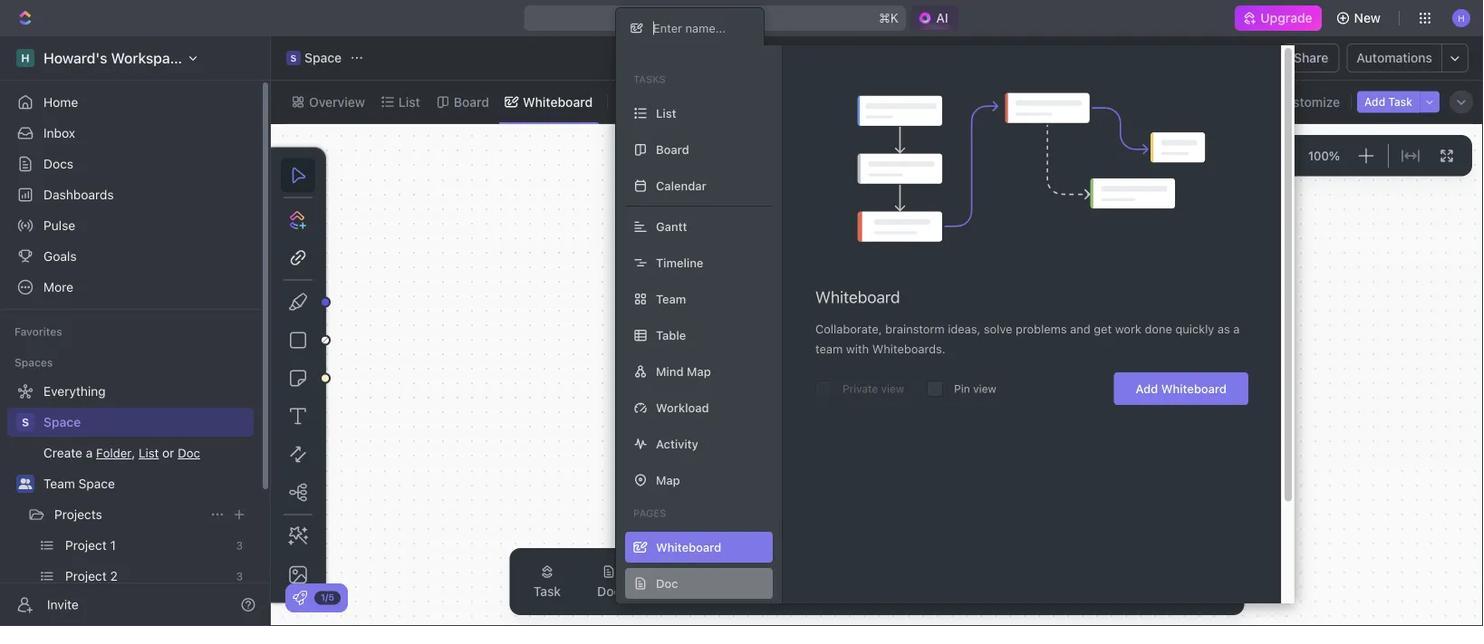 Task type: locate. For each thing, give the bounding box(es) containing it.
view button
[[615, 89, 674, 115]]

tree inside sidebar navigation
[[7, 377, 254, 626]]

0 horizontal spatial add
[[1136, 382, 1158, 396]]

space
[[305, 50, 342, 65], [44, 415, 81, 430], [78, 476, 115, 491]]

goals
[[44, 249, 77, 264]]

pin
[[954, 382, 970, 395]]

whiteboard up collaborate, at the right bottom of the page
[[816, 287, 900, 307]]

1 view from the left
[[881, 382, 905, 395]]

collaborate, brainstorm ideas, solve problems and get work done quickly as a team with whiteboards.
[[816, 322, 1240, 356]]

view right pin
[[973, 382, 997, 395]]

0 horizontal spatial map
[[656, 474, 680, 487]]

0 vertical spatial team
[[656, 292, 686, 306]]

projects
[[54, 507, 102, 522]]

add down the automations button
[[1365, 96, 1386, 108]]

whiteboard down quickly
[[1162, 382, 1227, 396]]

search...
[[700, 10, 752, 25]]

0 horizontal spatial task
[[534, 584, 561, 599]]

⌘k
[[879, 10, 899, 25]]

0 horizontal spatial team
[[44, 476, 75, 491]]

0 vertical spatial add
[[1365, 96, 1386, 108]]

list left the board 'link'
[[399, 94, 420, 109]]

map right mind
[[687, 365, 711, 378]]

doc right doc button
[[656, 577, 678, 590]]

customize
[[1277, 94, 1340, 109]]

goals link
[[7, 242, 254, 271]]

team up table
[[656, 292, 686, 306]]

space up team space
[[44, 415, 81, 430]]

s inside s space
[[291, 53, 297, 63]]

0 vertical spatial s
[[291, 53, 297, 63]]

0 horizontal spatial space, , element
[[16, 413, 34, 431]]

tasks
[[633, 73, 666, 85]]

figma button
[[728, 554, 793, 610]]

collaborate,
[[816, 322, 882, 336]]

workload
[[656, 401, 709, 415]]

team
[[816, 342, 843, 356]]

map
[[687, 365, 711, 378], [656, 474, 680, 487]]

1 vertical spatial space, , element
[[16, 413, 34, 431]]

2 vertical spatial space
[[78, 476, 115, 491]]

private view
[[843, 382, 905, 395]]

figma
[[742, 584, 779, 599]]

brainstorm
[[886, 322, 945, 336]]

2 view from the left
[[973, 382, 997, 395]]

overview link
[[305, 89, 365, 115]]

team right the user group image
[[44, 476, 75, 491]]

view
[[881, 382, 905, 395], [973, 382, 997, 395]]

tree
[[7, 377, 254, 626]]

ideas,
[[948, 322, 981, 336]]

as
[[1218, 322, 1230, 336]]

space for s space
[[305, 50, 342, 65]]

spaces
[[15, 356, 53, 369]]

0 horizontal spatial s
[[22, 416, 29, 429]]

0 horizontal spatial list
[[399, 94, 420, 109]]

add
[[1365, 96, 1386, 108], [1136, 382, 1158, 396]]

task
[[1389, 96, 1413, 108], [534, 584, 561, 599]]

work
[[1115, 322, 1142, 336]]

team inside tree
[[44, 476, 75, 491]]

team for team
[[656, 292, 686, 306]]

doc right task button on the bottom left of page
[[597, 584, 621, 599]]

board link
[[450, 89, 489, 115]]

solve
[[984, 322, 1013, 336]]

favorites button
[[7, 321, 70, 343]]

1 horizontal spatial task
[[1389, 96, 1413, 108]]

1 vertical spatial s
[[22, 416, 29, 429]]

0 horizontal spatial doc
[[597, 584, 621, 599]]

list
[[399, 94, 420, 109], [656, 106, 677, 120]]

map down activity in the bottom left of the page
[[656, 474, 680, 487]]

new
[[1355, 10, 1381, 25]]

0 horizontal spatial board
[[454, 94, 489, 109]]

space, , element inside tree
[[16, 413, 34, 431]]

1 vertical spatial board
[[656, 143, 689, 156]]

0 vertical spatial map
[[687, 365, 711, 378]]

1 vertical spatial team
[[44, 476, 75, 491]]

1 vertical spatial add
[[1136, 382, 1158, 396]]

doc
[[656, 577, 678, 590], [597, 584, 621, 599]]

space up overview link
[[305, 50, 342, 65]]

h
[[1175, 149, 1183, 162]]

s inside tree
[[22, 416, 29, 429]]

task down the automations button
[[1389, 96, 1413, 108]]

0 horizontal spatial view
[[881, 382, 905, 395]]

1 horizontal spatial add
[[1365, 96, 1386, 108]]

0 vertical spatial whiteboard
[[523, 94, 593, 109]]

private
[[843, 382, 878, 395]]

1 horizontal spatial whiteboard
[[816, 287, 900, 307]]

1 horizontal spatial team
[[656, 292, 686, 306]]

space for team space
[[78, 476, 115, 491]]

1 horizontal spatial s
[[291, 53, 297, 63]]

view right private
[[881, 382, 905, 395]]

list down tasks
[[656, 106, 677, 120]]

task left doc button
[[534, 584, 561, 599]]

s
[[291, 53, 297, 63], [22, 416, 29, 429]]

board right list link at the left top
[[454, 94, 489, 109]]

board
[[454, 94, 489, 109], [656, 143, 689, 156]]

0 vertical spatial board
[[454, 94, 489, 109]]

and
[[1071, 322, 1091, 336]]

0 vertical spatial space
[[305, 50, 342, 65]]

add down done
[[1136, 382, 1158, 396]]

team space
[[44, 476, 115, 491]]

board up calendar
[[656, 143, 689, 156]]

s for s
[[22, 416, 29, 429]]

table
[[656, 329, 686, 342]]

list link
[[395, 89, 420, 115]]

whiteboard left view button
[[523, 94, 593, 109]]

space up projects
[[78, 476, 115, 491]]

whiteboard
[[523, 94, 593, 109], [816, 287, 900, 307], [1162, 382, 1227, 396]]

1 horizontal spatial space, , element
[[286, 51, 301, 65]]

0 vertical spatial task
[[1389, 96, 1413, 108]]

0 vertical spatial space, , element
[[286, 51, 301, 65]]

1 horizontal spatial view
[[973, 382, 997, 395]]

2 vertical spatial whiteboard
[[1162, 382, 1227, 396]]

team
[[656, 292, 686, 306], [44, 476, 75, 491]]

space, , element
[[286, 51, 301, 65], [16, 413, 34, 431]]

add task
[[1365, 96, 1413, 108]]

add inside button
[[1365, 96, 1386, 108]]

1 vertical spatial whiteboard
[[816, 287, 900, 307]]

tree containing space
[[7, 377, 254, 626]]

view button
[[615, 81, 674, 123]]

a
[[1234, 322, 1240, 336]]

add for add task
[[1365, 96, 1386, 108]]



Task type: describe. For each thing, give the bounding box(es) containing it.
1 vertical spatial map
[[656, 474, 680, 487]]

view for pin view
[[973, 382, 997, 395]]

1 horizontal spatial map
[[687, 365, 711, 378]]

onboarding checklist button element
[[293, 591, 307, 605]]

sidebar navigation
[[0, 36, 271, 626]]

website button
[[643, 554, 720, 610]]

home link
[[7, 88, 254, 117]]

whiteboard link
[[519, 89, 593, 115]]

user group image
[[19, 479, 32, 489]]

dashboards link
[[7, 180, 254, 209]]

2 horizontal spatial whiteboard
[[1162, 382, 1227, 396]]

upgrade link
[[1236, 5, 1322, 31]]

onboarding checklist button image
[[293, 591, 307, 605]]

dashboards
[[44, 187, 114, 202]]

view
[[639, 94, 668, 109]]

add whiteboard
[[1136, 382, 1227, 396]]

Enter name... field
[[652, 20, 750, 36]]

doc button
[[583, 554, 636, 610]]

favorites
[[15, 325, 62, 338]]

s for s space
[[291, 53, 297, 63]]

upgrade
[[1261, 10, 1313, 25]]

inbox link
[[7, 119, 254, 148]]

1 horizontal spatial board
[[656, 143, 689, 156]]

pulse
[[44, 218, 75, 233]]

mind map
[[656, 365, 711, 378]]

add task button
[[1358, 91, 1420, 113]]

customize button
[[1253, 89, 1346, 115]]

new button
[[1329, 4, 1392, 33]]

s space
[[291, 50, 342, 65]]

quickly
[[1176, 322, 1215, 336]]

space link
[[44, 408, 250, 437]]

timeline
[[656, 256, 704, 270]]

done
[[1145, 322, 1173, 336]]

home
[[44, 95, 78, 110]]

100% button
[[1305, 145, 1344, 167]]

team space link
[[44, 469, 250, 498]]

1 horizontal spatial list
[[656, 106, 677, 120]]

pulse link
[[7, 211, 254, 240]]

get
[[1094, 322, 1112, 336]]

invite
[[47, 597, 79, 612]]

mind
[[656, 365, 684, 378]]

projects link
[[54, 500, 203, 529]]

gantt
[[656, 220, 687, 233]]

automations
[[1357, 50, 1433, 65]]

overview
[[309, 94, 365, 109]]

whiteboards.
[[873, 342, 946, 356]]

docs
[[44, 156, 73, 171]]

1 horizontal spatial doc
[[656, 577, 678, 590]]

0 horizontal spatial whiteboard
[[523, 94, 593, 109]]

1/5
[[321, 592, 334, 603]]

team for team space
[[44, 476, 75, 491]]

view for private view
[[881, 382, 905, 395]]

problems
[[1016, 322, 1067, 336]]

share
[[1294, 50, 1329, 65]]

website
[[657, 584, 706, 599]]

add for add whiteboard
[[1136, 382, 1158, 396]]

with
[[846, 342, 869, 356]]

task button
[[519, 554, 576, 610]]

board inside 'link'
[[454, 94, 489, 109]]

calendar
[[656, 179, 707, 193]]

inbox
[[44, 126, 75, 140]]

doc inside button
[[597, 584, 621, 599]]

automations button
[[1348, 44, 1442, 72]]

1 vertical spatial space
[[44, 415, 81, 430]]

100%
[[1309, 148, 1340, 163]]

docs link
[[7, 150, 254, 179]]

pin view
[[954, 382, 997, 395]]

1 vertical spatial task
[[534, 584, 561, 599]]

pages
[[633, 508, 666, 519]]

share button
[[1283, 44, 1340, 73]]

activity
[[656, 437, 699, 451]]



Task type: vqa. For each thing, say whether or not it's contained in the screenshot.
Name this Whiteboard... field
no



